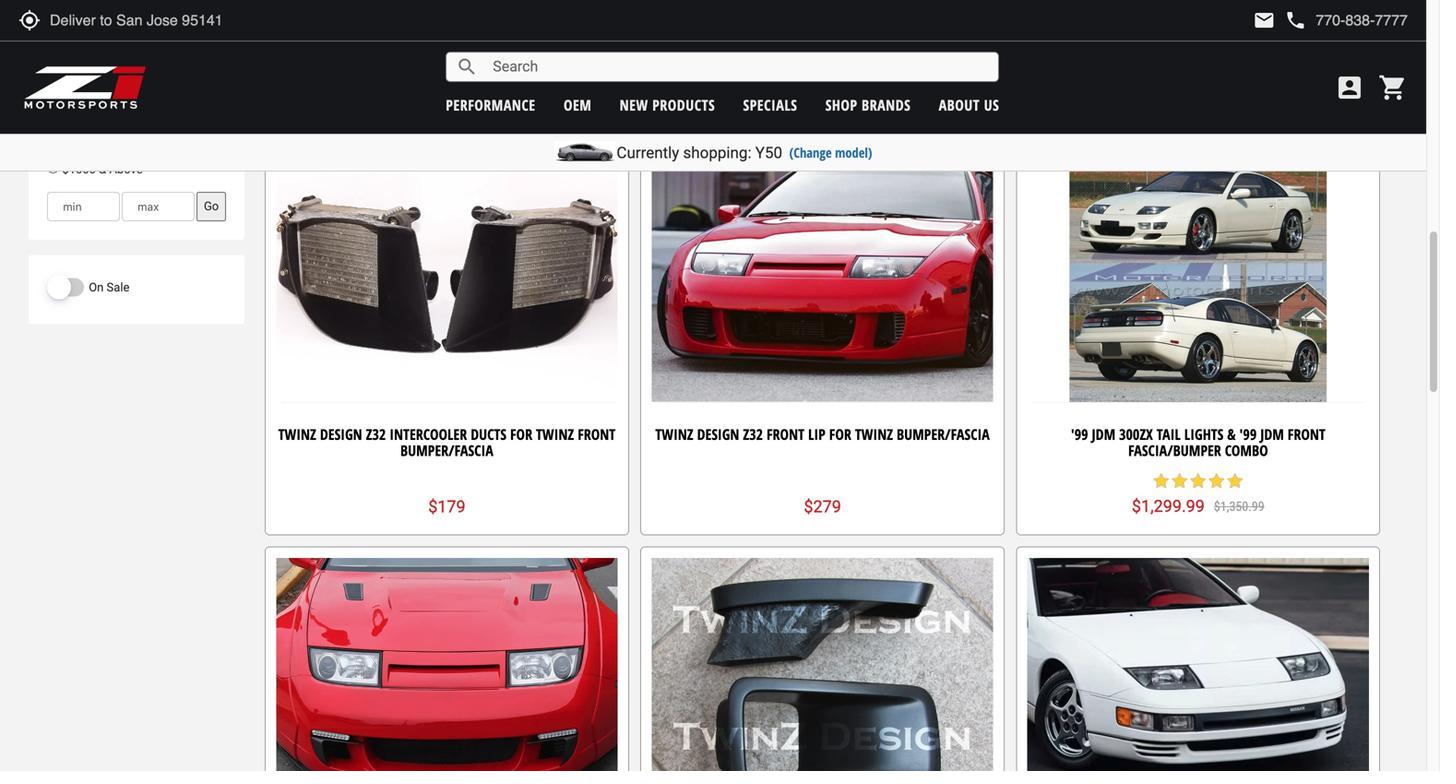 Task type: vqa. For each thing, say whether or not it's contained in the screenshot.
while
no



Task type: describe. For each thing, give the bounding box(es) containing it.
under  $100
[[59, 87, 124, 101]]

about
[[939, 95, 980, 115]]

sale
[[107, 280, 130, 294]]

shop brands
[[826, 95, 911, 115]]

& inside 99 jdm bumper/fascia lower lip foam insert & bracket
[[962, 12, 971, 32]]

tail
[[1157, 424, 1181, 444]]

1 vertical spatial $1000
[[62, 162, 96, 176]]

search
[[456, 56, 478, 78]]

300zx for jdm
[[1119, 424, 1153, 444]]

jdm inside 99 jdm bumper/fascia lower lip foam insert & bracket
[[692, 12, 716, 32]]

go button
[[196, 192, 226, 221]]

lip inside twinz design 300zx z32 front lip for jdm bumper/fascia
[[507, 12, 524, 32]]

& inside '99 jdm 300zx tail lights & '99 jdm front fascia/bumper combo
[[1227, 424, 1236, 444]]

about us link
[[939, 95, 999, 115]]

$1,299.99
[[1132, 497, 1205, 516]]

$500
[[62, 137, 89, 151]]

shopping_cart
[[1378, 73, 1408, 102]]

specials link
[[743, 95, 798, 115]]

twinz design z z32 usdm tt front valance (type 1)
[[1039, 12, 1358, 32]]

bumper/fascia inside twinz design 300zx z32 front lip for jdm bumper/fascia
[[400, 29, 493, 48]]

phone
[[1285, 9, 1307, 31]]

bumper/fascia inside twinz design z32 intercooler ducts for twinz front bumper/fascia
[[400, 441, 493, 460]]

99
[[675, 12, 688, 32]]

us
[[984, 95, 999, 115]]

$179
[[428, 497, 466, 517]]

twinz for twinz design z32 front lip for twinz bumper/fascia
[[655, 424, 693, 444]]

shop brands link
[[826, 95, 911, 115]]

brands
[[862, 95, 911, 115]]

(change model) link
[[789, 143, 872, 161]]

currently shopping: y50 (change model)
[[617, 143, 872, 162]]

(change
[[789, 143, 832, 161]]

about us
[[939, 95, 999, 115]]

z1 motorsports logo image
[[23, 65, 147, 111]]

oem link
[[564, 95, 592, 115]]

mail link
[[1253, 9, 1275, 31]]

all
[[59, 62, 76, 76]]

300zx for design
[[404, 12, 438, 32]]

twinz for twinz design z32 intercooler ducts for twinz front bumper/fascia
[[278, 424, 316, 444]]

twinz design z32 intercooler ducts for twinz front bumper/fascia
[[278, 424, 616, 460]]

0 vertical spatial $1000
[[106, 137, 139, 151]]

y50
[[755, 143, 782, 162]]

star star star $266
[[428, 60, 493, 104]]

shopping_cart link
[[1374, 73, 1408, 102]]

my_location
[[18, 9, 41, 31]]

design for twinz design z32 intercooler ducts for twinz front bumper/fascia
[[320, 424, 362, 444]]

$1000 & above
[[59, 162, 143, 176]]

lip
[[860, 12, 877, 32]]

1 horizontal spatial lip
[[808, 424, 826, 444]]

design for twinz design z z32 usdm tt front valance (type 1)
[[1081, 12, 1123, 32]]

(type
[[1311, 12, 1342, 32]]

design for twinz design 300zx z32 front lip for jdm bumper/fascia
[[358, 12, 401, 32]]

currently
[[617, 143, 679, 162]]

$500 to $1000
[[59, 137, 139, 151]]

min number field
[[47, 192, 120, 221]]

shopping:
[[683, 143, 752, 162]]

max number field
[[122, 192, 195, 221]]

z
[[1127, 12, 1133, 32]]

$100
[[97, 87, 124, 101]]

account_box link
[[1330, 73, 1369, 102]]



Task type: locate. For each thing, give the bounding box(es) containing it.
Search search field
[[478, 53, 999, 81]]

jdm up 'oem' link
[[554, 12, 577, 32]]

$1,350.99
[[1214, 499, 1265, 514]]

0 vertical spatial 300zx
[[404, 12, 438, 32]]

tt
[[1198, 12, 1211, 32]]

300zx up star star star $266
[[404, 12, 438, 32]]

1)
[[1346, 12, 1358, 32]]

z32
[[442, 12, 462, 32], [1137, 12, 1157, 32], [366, 424, 386, 444], [743, 424, 763, 444]]

twinz design 300zx z32 front lip for jdm bumper/fascia
[[317, 12, 577, 48]]

& right insert
[[962, 12, 971, 32]]

design inside twinz design z32 intercooler ducts for twinz front bumper/fascia
[[320, 424, 362, 444]]

0 horizontal spatial '99
[[1071, 424, 1088, 444]]

& right the lights
[[1227, 424, 1236, 444]]

0 horizontal spatial $1000
[[62, 162, 96, 176]]

foam
[[881, 12, 915, 32]]

None radio
[[47, 136, 59, 148]]

$1000 right to
[[106, 137, 139, 151]]

specials
[[743, 95, 798, 115]]

300zx left 'tail'
[[1119, 424, 1153, 444]]

on sale
[[89, 280, 130, 294]]

0 vertical spatial &
[[962, 12, 971, 32]]

1 horizontal spatial 300zx
[[1119, 424, 1153, 444]]

jdm
[[554, 12, 577, 32], [692, 12, 716, 32], [1092, 424, 1116, 444], [1261, 424, 1284, 444]]

1 '99 from the left
[[1071, 424, 1088, 444]]

1 horizontal spatial $1000
[[106, 137, 139, 151]]

price
[[45, 28, 77, 50]]

None radio
[[47, 61, 59, 73], [47, 86, 59, 98], [47, 161, 59, 173], [47, 61, 59, 73], [47, 86, 59, 98], [47, 161, 59, 173]]

2 vertical spatial &
[[1227, 424, 1236, 444]]

front inside '99 jdm 300zx tail lights & '99 jdm front fascia/bumper combo
[[1288, 424, 1326, 444]]

lights
[[1184, 424, 1224, 444]]

front inside twinz design z32 intercooler ducts for twinz front bumper/fascia
[[578, 424, 616, 444]]

$266
[[428, 85, 466, 104]]

design
[[358, 12, 401, 32], [1081, 12, 1123, 32], [320, 424, 362, 444], [697, 424, 739, 444]]

for inside twinz design z32 intercooler ducts for twinz front bumper/fascia
[[510, 424, 532, 444]]

products
[[652, 95, 715, 115]]

jdm right 99
[[692, 12, 716, 32]]

jdm inside twinz design 300zx z32 front lip for jdm bumper/fascia
[[554, 12, 577, 32]]

above
[[109, 162, 143, 176]]

$279
[[804, 497, 841, 517]]

jdm left 'tail'
[[1092, 424, 1116, 444]]

new products
[[620, 95, 715, 115]]

$1000
[[106, 137, 139, 151], [62, 162, 96, 176]]

z32 inside twinz design 300zx z32 front lip for jdm bumper/fascia
[[442, 12, 462, 32]]

design for twinz design z32 front lip for twinz bumper/fascia
[[697, 424, 739, 444]]

star
[[438, 60, 456, 78], [456, 60, 475, 78], [475, 60, 493, 78], [1152, 472, 1171, 490], [1171, 472, 1189, 490], [1189, 472, 1208, 490], [1208, 472, 1226, 490], [1226, 472, 1244, 490]]

combo
[[1225, 441, 1268, 460]]

99 jdm bumper/fascia lower lip foam insert & bracket
[[675, 12, 971, 48]]

& left above at the left top
[[99, 162, 106, 176]]

on
[[89, 280, 104, 294]]

insert
[[919, 12, 958, 32]]

bumper/fascia inside 99 jdm bumper/fascia lower lip foam insert & bracket
[[719, 12, 812, 32]]

300zx inside '99 jdm 300zx tail lights & '99 jdm front fascia/bumper combo
[[1119, 424, 1153, 444]]

front inside twinz design 300zx z32 front lip for jdm bumper/fascia
[[465, 12, 503, 32]]

performance
[[446, 95, 536, 115]]

twinz inside twinz design 300zx z32 front lip for jdm bumper/fascia
[[317, 12, 355, 32]]

300zx
[[404, 12, 438, 32], [1119, 424, 1153, 444]]

front
[[465, 12, 503, 32], [1215, 12, 1252, 32], [578, 424, 616, 444], [767, 424, 805, 444], [1288, 424, 1326, 444]]

lip up $279
[[808, 424, 826, 444]]

intercooler
[[390, 424, 467, 444]]

2 '99 from the left
[[1240, 424, 1257, 444]]

twinz design z32 front lip for twinz bumper/fascia
[[655, 424, 990, 444]]

mail phone
[[1253, 9, 1307, 31]]

lower
[[816, 12, 856, 32]]

'99
[[1071, 424, 1088, 444], [1240, 424, 1257, 444]]

'99 jdm 300zx tail lights & '99 jdm front fascia/bumper combo
[[1071, 424, 1326, 460]]

0 horizontal spatial &
[[99, 162, 106, 176]]

usdm
[[1160, 12, 1194, 32]]

$1000 down $500
[[62, 162, 96, 176]]

performance link
[[446, 95, 536, 115]]

to
[[92, 137, 103, 151]]

jdm right the lights
[[1261, 424, 1284, 444]]

new
[[620, 95, 648, 115]]

'99 left 'tail'
[[1071, 424, 1088, 444]]

mail
[[1253, 9, 1275, 31]]

&
[[962, 12, 971, 32], [99, 162, 106, 176], [1227, 424, 1236, 444]]

account_box
[[1335, 73, 1365, 102]]

0 horizontal spatial lip
[[507, 12, 524, 32]]

fascia/bumper
[[1128, 441, 1221, 460]]

valance
[[1256, 12, 1307, 32]]

under
[[62, 87, 94, 101]]

bracket
[[798, 29, 848, 48]]

ducts
[[471, 424, 507, 444]]

twinz for twinz design 300zx z32 front lip for jdm bumper/fascia
[[317, 12, 355, 32]]

oem
[[564, 95, 592, 115]]

for
[[528, 12, 550, 32], [510, 424, 532, 444], [829, 424, 851, 444]]

go
[[204, 199, 219, 213]]

$59.49
[[797, 85, 848, 104]]

0 vertical spatial lip
[[507, 12, 524, 32]]

twinz
[[317, 12, 355, 32], [1039, 12, 1077, 32], [278, 424, 316, 444], [536, 424, 574, 444], [655, 424, 693, 444], [855, 424, 893, 444]]

for inside twinz design 300zx z32 front lip for jdm bumper/fascia
[[528, 12, 550, 32]]

design inside twinz design 300zx z32 front lip for jdm bumper/fascia
[[358, 12, 401, 32]]

1 horizontal spatial '99
[[1240, 424, 1257, 444]]

star star star star star $1,299.99 $1,350.99
[[1132, 472, 1265, 516]]

1 vertical spatial &
[[99, 162, 106, 176]]

phone link
[[1285, 9, 1408, 31]]

shop
[[826, 95, 858, 115]]

1 vertical spatial lip
[[808, 424, 826, 444]]

2 horizontal spatial &
[[1227, 424, 1236, 444]]

twinz for twinz design z z32 usdm tt front valance (type 1)
[[1039, 12, 1077, 32]]

lip up the performance link
[[507, 12, 524, 32]]

lip
[[507, 12, 524, 32], [808, 424, 826, 444]]

0 horizontal spatial 300zx
[[404, 12, 438, 32]]

z32 inside twinz design z32 intercooler ducts for twinz front bumper/fascia
[[366, 424, 386, 444]]

bumper/fascia
[[719, 12, 812, 32], [400, 29, 493, 48], [897, 424, 990, 444], [400, 441, 493, 460]]

for for twinz design z32 front lip for twinz bumper/fascia
[[829, 424, 851, 444]]

new products link
[[620, 95, 715, 115]]

'99 right the lights
[[1240, 424, 1257, 444]]

for for twinz design z32 intercooler ducts for twinz front bumper/fascia
[[510, 424, 532, 444]]

1 horizontal spatial &
[[962, 12, 971, 32]]

1 vertical spatial 300zx
[[1119, 424, 1153, 444]]

300zx inside twinz design 300zx z32 front lip for jdm bumper/fascia
[[404, 12, 438, 32]]

model)
[[835, 143, 872, 161]]



